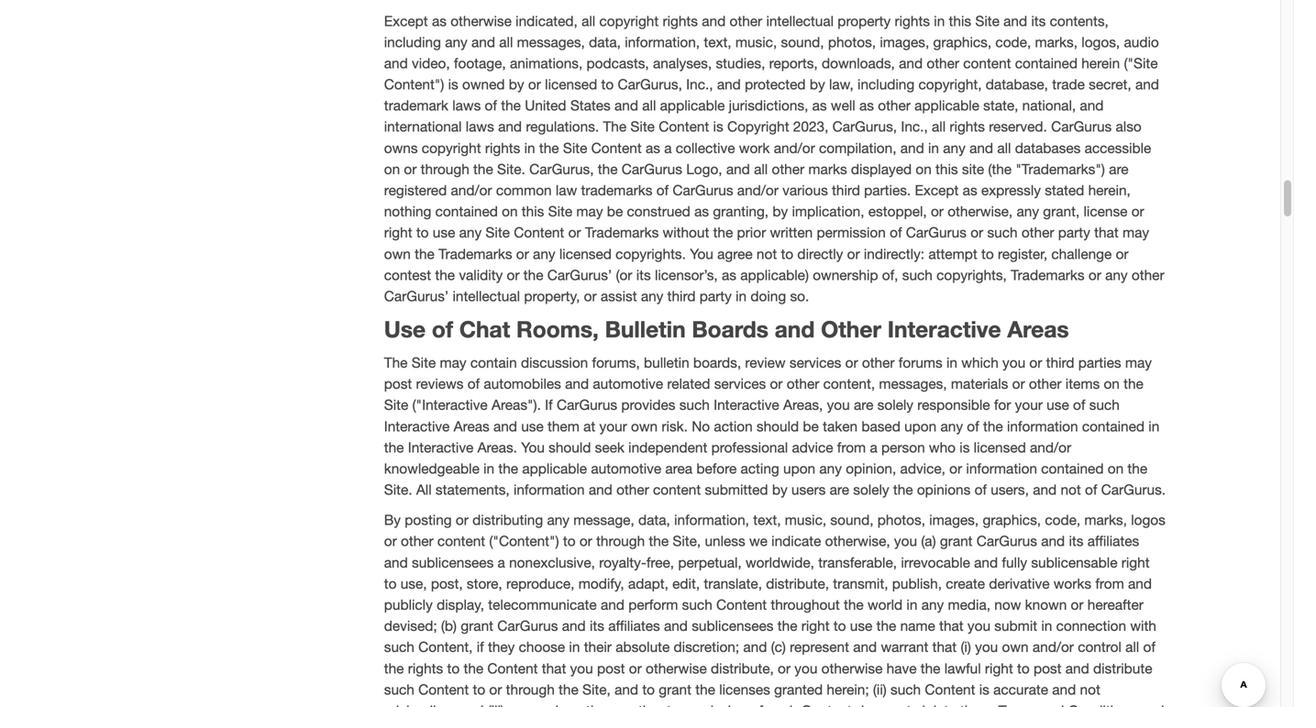 Task type: vqa. For each thing, say whether or not it's contained in the screenshot.
color
no



Task type: describe. For each thing, give the bounding box(es) containing it.
1 vertical spatial automotive
[[591, 460, 662, 477]]

any down advice at right
[[820, 460, 842, 477]]

1 horizontal spatial post
[[597, 660, 625, 677]]

and down studies, on the right top of the page
[[717, 76, 741, 93]]

absolute
[[616, 639, 670, 656]]

have
[[887, 660, 917, 677]]

to down written
[[781, 246, 794, 262]]

common
[[496, 182, 552, 199]]

0 vertical spatial automotive
[[593, 376, 663, 392]]

trademarks
[[581, 182, 653, 199]]

except as otherwise indicated, all copyright rights and other intellectual property rights in this site and its contents, including any and all messages, data, information, text, music, sound, photos, images, graphics, code, marks, logos, audio and video, footage, animations, podcasts, analyses, studies, reports, downloads, and other content contained herein ("site content") is owned by or licensed to cargurus, inc., and protected by law, including copyright, database, trade secret, and trademark laws of the united states and all applicable jurisdictions, as well as other applicable state, national, and international laws and regulations. the site content is copyright 2023, cargurus, inc., all rights reserved. cargurus also owns copyright rights in the site content as a collective work and/or compilation, and in any and all databases accessible on or through the site. cargurus, the cargurus logo, and all other marks displayed on this site (the "trademarks") are registered and/or common law trademarks of cargurus and/or various third parties. except as expressly stated herein, nothing contained on this site may be construed as granting, by implication, estoppel, or otherwise, any grant, license or right to use any site content or trademarks without the prior written permission of cargurus or such other party that may own the trademarks or any licensed copyrights. you agree not to directly or indirectly: attempt to register, challenge or contest the validity or the cargurus' (or its licensor's, as applicable) ownership of, such copyrights, trademarks or any other cargurus' intellectual property, or assist any third party in doing so.
[[384, 13, 1165, 305]]

on down parties
[[1104, 376, 1120, 392]]

to down the content,
[[447, 660, 460, 677]]

interactive up knowledgeable
[[408, 439, 474, 456]]

with
[[1131, 618, 1157, 634]]

so.
[[790, 288, 809, 305]]

0 horizontal spatial your
[[600, 418, 627, 435]]

is inside the site may contain discussion forums, bulletin boards, review services or other forums in which you or third parties may post reviews of automobiles and automotive related services or other content, messages, materials or other items on the site ("interactive areas"). if cargurus provides such interactive areas, you are solely responsible for your use of such interactive areas and use them at your own risk. no action should be taken based upon any of the information contained in the interactive areas. you should seek independent professional advice from a person who is licensed and/or knowledgeable in the applicable automotive area before acting upon any opinion, advice, or information contained on the site. all statements, information and other content submitted by users are solely the opinions of users, and not of cargurus.
[[960, 439, 970, 456]]

secret,
[[1089, 76, 1132, 93]]

2 horizontal spatial otherwise
[[822, 660, 883, 677]]

site left ("interactive
[[384, 397, 408, 413]]

2 horizontal spatial trademarks
[[1011, 267, 1085, 283]]

licenses
[[719, 681, 770, 698]]

1 horizontal spatial should
[[757, 418, 799, 435]]

its up sublicensable
[[1069, 533, 1084, 550]]

0 horizontal spatial except
[[384, 13, 428, 29]]

1 horizontal spatial otherwise
[[646, 660, 707, 677]]

professional
[[712, 439, 788, 456]]

areas,
[[783, 397, 823, 413]]

use right (iii)
[[508, 703, 531, 707]]

areas inside the site may contain discussion forums, bulletin boards, review services or other forums in which you or third parties may post reviews of automobiles and automotive related services or other content, messages, materials or other items on the site ("interactive areas"). if cargurus provides such interactive areas, you are solely responsible for your use of such interactive areas and use them at your own risk. no action should be taken based upon any of the information contained in the interactive areas. you should seek independent professional advice from a person who is licensed and/or knowledgeable in the applicable automotive area before acting upon any opinion, advice, or information contained on the site. all statements, information and other content submitted by users are solely the opinions of users, and not of cargurus.
[[454, 418, 490, 435]]

its right (or at the left top
[[636, 267, 651, 283]]

1 horizontal spatial grant
[[659, 681, 692, 698]]

copyright,
[[919, 76, 982, 93]]

may right parties
[[1125, 355, 1152, 371]]

in left their
[[569, 639, 580, 656]]

owned
[[462, 76, 505, 93]]

of down items in the right of the page
[[1073, 397, 1086, 413]]

cargurus up the choose
[[497, 618, 558, 634]]

1 vertical spatial are
[[854, 397, 874, 413]]

transferable,
[[818, 554, 897, 571]]

may up reviews
[[440, 355, 467, 371]]

database,
[[986, 76, 1049, 93]]

no
[[692, 418, 710, 435]]

to up copyrights,
[[982, 246, 994, 262]]

chat
[[459, 316, 510, 343]]

their
[[584, 639, 612, 656]]

herein,
[[1089, 182, 1131, 199]]

interactive down ("interactive
[[384, 418, 450, 435]]

stated
[[1045, 182, 1085, 199]]

0 vertical spatial sublicensees
[[412, 554, 494, 571]]

and down owned
[[498, 119, 522, 135]]

code, inside by posting or distributing any message, data, information, text, music, sound, photos, images, graphics, code, marks, logos or other content ("content") to or through the site, unless we indicate otherwise, you (a) grant cargurus and its affiliates and sublicensees a nonexclusive, royalty-free, perpetual, worldwide, transferable, irrevocable and fully sublicensable right to use, post, store, reproduce, modify, adapt, edit, translate, distribute, transmit, publish, create derivative works from and publicly display, telecommunicate and perform such content throughout the world in any media, now known or hereafter devised; (b) grant cargurus and its affiliates and sublicensees the right to use the name that you submit in connection with such content, if they choose in their absolute discretion; and (c) represent and warrant that (i) you own and/or control all of the rights to the content that you post or otherwise distribute, or you otherwise have the lawful right to post and distribute such content to or through the site, and to grant the licenses granted herein; (ii) such content is accurate and not misleading; and (iii) use and posting or other transmission of such content does not violate these terms and condi
[[1045, 512, 1081, 529]]

its up their
[[590, 618, 604, 634]]

boards,
[[693, 355, 741, 371]]

statements,
[[436, 482, 510, 498]]

granting,
[[713, 203, 769, 220]]

0 vertical spatial trademarks
[[585, 224, 659, 241]]

to up accurate on the right bottom
[[1017, 660, 1030, 677]]

which
[[962, 355, 999, 371]]

0 horizontal spatial cargurus'
[[384, 288, 449, 305]]

state,
[[984, 97, 1019, 114]]

2 horizontal spatial applicable
[[915, 97, 980, 114]]

taken
[[823, 418, 858, 435]]

1 horizontal spatial except
[[915, 182, 959, 199]]

data, inside by posting or distributing any message, data, information, text, music, sound, photos, images, graphics, code, marks, logos or other content ("content") to or through the site, unless we indicate otherwise, you (a) grant cargurus and its affiliates and sublicensees a nonexclusive, royalty-free, perpetual, worldwide, transferable, irrevocable and fully sublicensable right to use, post, store, reproduce, modify, adapt, edit, translate, distribute, transmit, publish, create derivative works from and publicly display, telecommunicate and perform such content throughout the world in any media, now known or hereafter devised; (b) grant cargurus and its affiliates and sublicensees the right to use the name that you submit in connection with such content, if they choose in their absolute discretion; and (c) represent and warrant that (i) you own and/or control all of the rights to the content that you post or otherwise distribute, or you otherwise have the lawful right to post and distribute such content to or through the site, and to grant the licenses granted herein; (ii) such content is accurate and not misleading; and (iii) use and posting or other transmission of such content does not violate these terms and condi
[[638, 512, 670, 529]]

action
[[714, 418, 753, 435]]

and up "copyright,"
[[899, 55, 923, 72]]

and down modify, in the left bottom of the page
[[601, 597, 625, 613]]

responsible
[[918, 397, 990, 413]]

person
[[882, 439, 925, 456]]

third inside the site may contain discussion forums, bulletin boards, review services or other forums in which you or third parties may post reviews of automobiles and automotive related services or other content, messages, materials or other items on the site ("interactive areas"). if cargurus provides such interactive areas, you are solely responsible for your use of such interactive areas and use them at your own risk. no action should be taken based upon any of the information contained in the interactive areas. you should seek independent professional advice from a person who is licensed and/or knowledgeable in the applicable automotive area before acting upon any opinion, advice, or information contained on the site. all statements, information and other content submitted by users are solely the opinions of users, and not of cargurus.
[[1046, 355, 1075, 371]]

code, inside except as otherwise indicated, all copyright rights and other intellectual property rights in this site and its contents, including any and all messages, data, information, text, music, sound, photos, images, graphics, code, marks, logos, audio and video, footage, animations, podcasts, analyses, studies, reports, downloads, and other content contained herein ("site content") is owned by or licensed to cargurus, inc., and protected by law, including copyright, database, trade secret, and trademark laws of the united states and all applicable jurisdictions, as well as other applicable state, national, and international laws and regulations. the site content is copyright 2023, cargurus, inc., all rights reserved. cargurus also owns copyright rights in the site content as a collective work and/or compilation, and in any and all databases accessible on or through the site. cargurus, the cargurus logo, and all other marks displayed on this site (the "trademarks") are registered and/or common law trademarks of cargurus and/or various third parties. except as expressly stated herein, nothing contained on this site may be construed as granting, by implication, estoppel, or otherwise, any grant, license or right to use any site content or trademarks without the prior written permission of cargurus or such other party that may own the trademarks or any licensed copyrights. you agree not to directly or indirectly: attempt to register, challenge or contest the validity or the cargurus' (or its licensor's, as applicable) ownership of, such copyrights, trademarks or any other cargurus' intellectual property, or assist any third party in doing so.
[[996, 34, 1031, 50]]

by up written
[[773, 203, 788, 220]]

(a)
[[921, 533, 936, 550]]

and up "content")"
[[384, 55, 408, 72]]

content down herein;
[[802, 703, 852, 707]]

2 vertical spatial through
[[506, 681, 555, 698]]

otherwise, inside by posting or distributing any message, data, information, text, music, sound, photos, images, graphics, code, marks, logos or other content ("content") to or through the site, unless we indicate otherwise, you (a) grant cargurus and its affiliates and sublicensees a nonexclusive, royalty-free, perpetual, worldwide, transferable, irrevocable and fully sublicensable right to use, post, store, reproduce, modify, adapt, edit, translate, distribute, transmit, publish, create derivative works from and publicly display, telecommunicate and perform such content throughout the world in any media, now known or hereafter devised; (b) grant cargurus and its affiliates and sublicensees the right to use the name that you submit in connection with such content, if they choose in their absolute discretion; and (c) represent and warrant that (i) you own and/or control all of the rights to the content that you post or otherwise distribute, or you otherwise have the lawful right to post and distribute such content to or through the site, and to grant the licenses granted herein; (ii) such content is accurate and not misleading; and (iii) use and posting or other transmission of such content does not violate these terms and condi
[[825, 533, 890, 550]]

of left users,
[[975, 482, 987, 498]]

opinions
[[917, 482, 971, 498]]

rights down state, at the top right of the page
[[950, 119, 985, 135]]

2023,
[[793, 119, 829, 135]]

and up studies, on the right top of the page
[[702, 13, 726, 29]]

any down the responsible
[[941, 418, 963, 435]]

photos, inside except as otherwise indicated, all copyright rights and other intellectual property rights in this site and its contents, including any and all messages, data, information, text, music, sound, photos, images, graphics, code, marks, logos, audio and video, footage, animations, podcasts, analyses, studies, reports, downloads, and other content contained herein ("site content") is owned by or licensed to cargurus, inc., and protected by law, including copyright, database, trade secret, and trademark laws of the united states and all applicable jurisdictions, as well as other applicable state, national, and international laws and regulations. the site content is copyright 2023, cargurus, inc., all rights reserved. cargurus also owns copyright rights in the site content as a collective work and/or compilation, and in any and all databases accessible on or through the site. cargurus, the cargurus logo, and all other marks displayed on this site (the "trademarks") are registered and/or common law trademarks of cargurus and/or various third parties. except as expressly stated herein, nothing contained on this site may be construed as granting, by implication, estoppel, or otherwise, any grant, license or right to use any site content or trademarks without the prior written permission of cargurus or such other party that may own the trademarks or any licensed copyrights. you agree not to directly or indirectly: attempt to register, challenge or contest the validity or the cargurus' (or its licensor's, as applicable) ownership of, such copyrights, trademarks or any other cargurus' intellectual property, or assist any third party in doing so.
[[828, 34, 876, 50]]

not down distribute
[[1080, 681, 1101, 698]]

nothing
[[384, 203, 432, 220]]

indicate
[[772, 533, 821, 550]]

works
[[1054, 576, 1092, 592]]

and/or inside by posting or distributing any message, data, information, text, music, sound, photos, images, graphics, code, marks, logos or other content ("content") to or through the site, unless we indicate otherwise, you (a) grant cargurus and its affiliates and sublicensees a nonexclusive, royalty-free, perpetual, worldwide, transferable, irrevocable and fully sublicensable right to use, post, store, reproduce, modify, adapt, edit, translate, distribute, transmit, publish, create derivative works from and publicly display, telecommunicate and perform such content throughout the world in any media, now known or hereafter devised; (b) grant cargurus and its affiliates and sublicensees the right to use the name that you submit in connection with such content, if they choose in their absolute discretion; and (c) represent and warrant that (i) you own and/or control all of the rights to the content that you post or otherwise distribute, or you otherwise have the lawful right to post and distribute such content to or through the site, and to grant the licenses granted herein; (ii) such content is accurate and not misleading; and (iii) use and posting or other transmission of such content does not violate these terms and condi
[[1033, 639, 1074, 656]]

such down the related
[[680, 397, 710, 413]]

any up footage,
[[445, 34, 468, 50]]

1 vertical spatial distribute,
[[711, 660, 774, 677]]

validity
[[459, 267, 503, 283]]

and left (c)
[[743, 639, 767, 656]]

interactive up action
[[714, 397, 779, 413]]

any up name
[[922, 597, 944, 613]]

such down 'devised;'
[[384, 639, 415, 656]]

audio
[[1124, 34, 1159, 50]]

0 vertical spatial including
[[384, 34, 441, 50]]

to down absolute
[[642, 681, 655, 698]]

independent
[[629, 439, 708, 456]]

name
[[900, 618, 936, 634]]

0 horizontal spatial trademarks
[[439, 246, 512, 262]]

1 vertical spatial licensed
[[559, 246, 612, 262]]

of down licenses
[[751, 703, 763, 707]]

advice,
[[900, 460, 946, 477]]

databases
[[1015, 140, 1081, 156]]

control
[[1078, 639, 1122, 656]]

and left fully
[[974, 554, 998, 571]]

such down items in the right of the page
[[1090, 397, 1120, 413]]

1 vertical spatial intellectual
[[453, 288, 520, 305]]

music, inside except as otherwise indicated, all copyright rights and other intellectual property rights in this site and its contents, including any and all messages, data, information, text, music, sound, photos, images, graphics, code, marks, logos, audio and video, footage, animations, podcasts, analyses, studies, reports, downloads, and other content contained herein ("site content") is owned by or licensed to cargurus, inc., and protected by law, including copyright, database, trade secret, and trademark laws of the united states and all applicable jurisdictions, as well as other applicable state, national, and international laws and regulations. the site content is copyright 2023, cargurus, inc., all rights reserved. cargurus also owns copyright rights in the site content as a collective work and/or compilation, and in any and all databases accessible on or through the site. cargurus, the cargurus logo, and all other marks displayed on this site (the "trademarks") are registered and/or common law trademarks of cargurus and/or various third parties. except as expressly stated herein, nothing contained on this site may be construed as granting, by implication, estoppel, or otherwise, any grant, license or right to use any site content or trademarks without the prior written permission of cargurus or such other party that may own the trademarks or any licensed copyrights. you agree not to directly or indirectly: attempt to register, challenge or contest the validity or the cargurus' (or its licensor's, as applicable) ownership of, such copyrights, trademarks or any other cargurus' intellectual property, or assist any third party in doing so.
[[736, 34, 777, 50]]

and up message,
[[589, 482, 613, 498]]

directly
[[798, 246, 843, 262]]

use down world
[[850, 618, 873, 634]]

and down ("site
[[1136, 76, 1159, 93]]

site up database,
[[975, 13, 1000, 29]]

and down absolute
[[615, 681, 639, 698]]

such right of,
[[902, 267, 933, 283]]

contain
[[470, 355, 517, 371]]

you right (i)
[[975, 639, 998, 656]]

and up areas.
[[493, 418, 517, 435]]

perform
[[629, 597, 678, 613]]

cargurus down logo,
[[673, 182, 733, 199]]

as down agree
[[722, 267, 737, 283]]

0 vertical spatial laws
[[452, 97, 481, 114]]

0 horizontal spatial third
[[668, 288, 696, 305]]

distributing
[[473, 512, 543, 529]]

2 horizontal spatial through
[[596, 533, 645, 550]]

and down work
[[726, 161, 750, 177]]

if
[[545, 397, 553, 413]]

1 vertical spatial solely
[[853, 482, 889, 498]]

in down publish,
[[907, 597, 918, 613]]

content up misleading;
[[418, 681, 469, 698]]

1 horizontal spatial site,
[[673, 533, 701, 550]]

transmission
[[667, 703, 747, 707]]

store,
[[467, 576, 502, 592]]

trade
[[1052, 76, 1085, 93]]

site. inside the site may contain discussion forums, bulletin boards, review services or other forums in which you or third parties may post reviews of automobiles and automotive related services or other content, messages, materials or other items on the site ("interactive areas"). if cargurus provides such interactive areas, you are solely responsible for your use of such interactive areas and use them at your own risk. no action should be taken based upon any of the information contained in the interactive areas. you should seek independent professional advice from a person who is licensed and/or knowledgeable in the applicable automotive area before acting upon any opinion, advice, or information contained on the site. all statements, information and other content submitted by users are solely the opinions of users, and not of cargurus.
[[384, 482, 412, 498]]

on right displayed
[[916, 161, 932, 177]]

1 horizontal spatial your
[[1015, 397, 1043, 413]]

text, inside by posting or distributing any message, data, information, text, music, sound, photos, images, graphics, code, marks, logos or other content ("content") to or through the site, unless we indicate otherwise, you (a) grant cargurus and its affiliates and sublicensees a nonexclusive, royalty-free, perpetual, worldwide, transferable, irrevocable and fully sublicensable right to use, post, store, reproduce, modify, adapt, edit, translate, distribute, transmit, publish, create derivative works from and publicly display, telecommunicate and perform such content throughout the world in any media, now known or hereafter devised; (b) grant cargurus and its affiliates and sublicensees the right to use the name that you submit in connection with such content, if they choose in their absolute discretion; and (c) represent and warrant that (i) you own and/or control all of the rights to the content that you post or otherwise distribute, or you otherwise have the lawful right to post and distribute such content to or through the site, and to grant the licenses granted herein; (ii) such content is accurate and not misleading; and (iii) use and posting or other transmission of such content does not violate these terms and condi
[[753, 512, 781, 529]]

cargurus.
[[1101, 482, 1166, 498]]

as up without
[[695, 203, 709, 220]]

1 vertical spatial sublicensees
[[692, 618, 774, 634]]

national,
[[1023, 97, 1076, 114]]

0 horizontal spatial posting
[[405, 512, 452, 529]]

warrant
[[881, 639, 929, 656]]

content inside by posting or distributing any message, data, information, text, music, sound, photos, images, graphics, code, marks, logos or other content ("content") to or through the site, unless we indicate otherwise, you (a) grant cargurus and its affiliates and sublicensees a nonexclusive, royalty-free, perpetual, worldwide, transferable, irrevocable and fully sublicensable right to use, post, store, reproduce, modify, adapt, edit, translate, distribute, transmit, publish, create derivative works from and publicly display, telecommunicate and perform such content throughout the world in any media, now known or hereafter devised; (b) grant cargurus and its affiliates and sublicensees the right to use the name that you submit in connection with such content, if they choose in their absolute discretion; and (c) represent and warrant that (i) you own and/or control all of the rights to the content that you post or otherwise distribute, or you otherwise have the lawful right to post and distribute such content to or through the site, and to grant the licenses granted herein; (ii) such content is accurate and not misleading; and (iii) use and posting or other transmission of such content does not violate these terms and condi
[[438, 533, 485, 550]]

such down edit,
[[682, 597, 713, 613]]

such down have
[[891, 681, 921, 698]]

all down 'podcasts,'
[[642, 97, 656, 114]]

a inside except as otherwise indicated, all copyright rights and other intellectual property rights in this site and its contents, including any and all messages, data, information, text, music, sound, photos, images, graphics, code, marks, logos, audio and video, footage, animations, podcasts, analyses, studies, reports, downloads, and other content contained herein ("site content") is owned by or licensed to cargurus, inc., and protected by law, including copyright, database, trade secret, and trademark laws of the united states and all applicable jurisdictions, as well as other applicable state, national, and international laws and regulations. the site content is copyright 2023, cargurus, inc., all rights reserved. cargurus also owns copyright rights in the site content as a collective work and/or compilation, and in any and all databases accessible on or through the site. cargurus, the cargurus logo, and all other marks displayed on this site (the "trademarks") are registered and/or common law trademarks of cargurus and/or various third parties. except as expressly stated herein, nothing contained on this site may be construed as granting, by implication, estoppel, or otherwise, any grant, license or right to use any site content or trademarks without the prior written permission of cargurus or such other party that may own the trademarks or any licensed copyrights. you agree not to directly or indirectly: attempt to register, challenge or contest the validity or the cargurus' (or its licensor's, as applicable) ownership of, such copyrights, trademarks or any other cargurus' intellectual property, or assist any third party in doing so.
[[664, 140, 672, 156]]

messages, inside the site may contain discussion forums, bulletin boards, review services or other forums in which you or third parties may post reviews of automobiles and automotive related services or other content, messages, materials or other items on the site ("interactive areas"). if cargurus provides such interactive areas, you are solely responsible for your use of such interactive areas and use them at your own risk. no action should be taken based upon any of the information contained in the interactive areas. you should seek independent professional advice from a person who is licensed and/or knowledgeable in the applicable automotive area before acting upon any opinion, advice, or information contained on the site. all statements, information and other content submitted by users are solely the opinions of users, and not of cargurus.
[[879, 376, 947, 392]]

use down items in the right of the page
[[1047, 397, 1069, 413]]

and right (iii)
[[535, 703, 559, 707]]

and left warrant
[[853, 639, 877, 656]]

for
[[994, 397, 1011, 413]]

messages, inside except as otherwise indicated, all copyright rights and other intellectual property rights in this site and its contents, including any and all messages, data, information, text, music, sound, photos, images, graphics, code, marks, logos, audio and video, footage, animations, podcasts, analyses, studies, reports, downloads, and other content contained herein ("site content") is owned by or licensed to cargurus, inc., and protected by law, including copyright, database, trade secret, and trademark laws of the united states and all applicable jurisdictions, as well as other applicable state, national, and international laws and regulations. the site content is copyright 2023, cargurus, inc., all rights reserved. cargurus also owns copyright rights in the site content as a collective work and/or compilation, and in any and all databases accessible on or through the site. cargurus, the cargurus logo, and all other marks displayed on this site (the "trademarks") are registered and/or common law trademarks of cargurus and/or various third parties. except as expressly stated herein, nothing contained on this site may be construed as granting, by implication, estoppel, or otherwise, any grant, license or right to use any site content or trademarks without the prior written permission of cargurus or such other party that may own the trademarks or any licensed copyrights. you agree not to directly or indirectly: attempt to register, challenge or contest the validity or the cargurus' (or its licensor's, as applicable) ownership of, such copyrights, trademarks or any other cargurus' intellectual property, or assist any third party in doing so.
[[517, 34, 585, 50]]

doing
[[751, 288, 786, 305]]

text, inside except as otherwise indicated, all copyright rights and other intellectual property rights in this site and its contents, including any and all messages, data, information, text, music, sound, photos, images, graphics, code, marks, logos, audio and video, footage, animations, podcasts, analyses, studies, reports, downloads, and other content contained herein ("site content") is owned by or licensed to cargurus, inc., and protected by law, including copyright, database, trade secret, and trademark laws of the united states and all applicable jurisdictions, as well as other applicable state, national, and international laws and regulations. the site content is copyright 2023, cargurus, inc., all rights reserved. cargurus also owns copyright rights in the site content as a collective work and/or compilation, and in any and all databases accessible on or through the site. cargurus, the cargurus logo, and all other marks displayed on this site (the "trademarks") are registered and/or common law trademarks of cargurus and/or various third parties. except as expressly stated herein, nothing contained on this site may be construed as granting, by implication, estoppel, or otherwise, any grant, license or right to use any site content or trademarks without the prior written permission of cargurus or such other party that may own the trademarks or any licensed copyrights. you agree not to directly or indirectly: attempt to register, challenge or contest the validity or the cargurus' (or its licensor's, as applicable) ownership of, such copyrights, trademarks or any other cargurus' intellectual property, or assist any third party in doing so.
[[704, 34, 732, 50]]

implication,
[[792, 203, 865, 220]]

as up 2023,
[[812, 97, 827, 114]]

seek
[[595, 439, 625, 456]]

1 horizontal spatial areas
[[1008, 316, 1069, 343]]

any up property,
[[533, 246, 556, 262]]

in down "copyright,"
[[928, 140, 939, 156]]

represent
[[790, 639, 849, 656]]

all down work
[[754, 161, 768, 177]]

0 vertical spatial copyright
[[599, 13, 659, 29]]

of down the responsible
[[967, 418, 979, 435]]

on down owns
[[384, 161, 400, 177]]

own inside except as otherwise indicated, all copyright rights and other intellectual property rights in this site and its contents, including any and all messages, data, information, text, music, sound, photos, images, graphics, code, marks, logos, audio and video, footage, animations, podcasts, analyses, studies, reports, downloads, and other content contained herein ("site content") is owned by or licensed to cargurus, inc., and protected by law, including copyright, database, trade secret, and trademark laws of the united states and all applicable jurisdictions, as well as other applicable state, national, and international laws and regulations. the site content is copyright 2023, cargurus, inc., all rights reserved. cargurus also owns copyright rights in the site content as a collective work and/or compilation, and in any and all databases accessible on or through the site. cargurus, the cargurus logo, and all other marks displayed on this site (the "trademarks") are registered and/or common law trademarks of cargurus and/or various third parties. except as expressly stated herein, nothing contained on this site may be construed as granting, by implication, estoppel, or otherwise, any grant, license or right to use any site content or trademarks without the prior written permission of cargurus or such other party that may own the trademarks or any licensed copyrights. you agree not to directly or indirectly: attempt to register, challenge or contest the validity or the cargurus' (or its licensor's, as applicable) ownership of, such copyrights, trademarks or any other cargurus' intellectual property, or assist any third party in doing so.
[[384, 246, 411, 262]]

as right well
[[860, 97, 874, 114]]

logos,
[[1082, 34, 1120, 50]]

site up validity
[[486, 224, 510, 241]]

submitted
[[705, 482, 768, 498]]

and down control
[[1066, 660, 1090, 677]]

licensed inside the site may contain discussion forums, bulletin boards, review services or other forums in which you or third parties may post reviews of automobiles and automotive related services or other content, messages, materials or other items on the site ("interactive areas"). if cargurus provides such interactive areas, you are solely responsible for your use of such interactive areas and use them at your own risk. no action should be taken based upon any of the information contained in the interactive areas. you should seek independent professional advice from a person who is licensed and/or knowledgeable in the applicable automotive area before acting upon any opinion, advice, or information contained on the site. all statements, information and other content submitted by users are solely the opinions of users, and not of cargurus.
[[974, 439, 1026, 456]]

of,
[[882, 267, 899, 283]]

video,
[[412, 55, 450, 72]]

of down contain
[[468, 376, 480, 392]]

1 vertical spatial affiliates
[[608, 618, 660, 634]]

rights inside by posting or distributing any message, data, information, text, music, sound, photos, images, graphics, code, marks, logos or other content ("content") to or through the site, unless we indicate otherwise, you (a) grant cargurus and its affiliates and sublicensees a nonexclusive, royalty-free, perpetual, worldwide, transferable, irrevocable and fully sublicensable right to use, post, store, reproduce, modify, adapt, edit, translate, distribute, transmit, publish, create derivative works from and publicly display, telecommunicate and perform such content throughout the world in any media, now known or hereafter devised; (b) grant cargurus and its affiliates and sublicensees the right to use the name that you submit in connection with such content, if they choose in their absolute discretion; and (c) represent and warrant that (i) you own and/or control all of the rights to the content that you post or otherwise distribute, or you otherwise have the lawful right to post and distribute such content to or through the site, and to grant the licenses granted herein; (ii) such content is accurate and not misleading; and (iii) use and posting or other transmission of such content does not violate these terms and condi
[[408, 660, 443, 677]]

1 horizontal spatial services
[[790, 355, 842, 371]]

unless
[[705, 533, 746, 550]]

perpetual,
[[678, 554, 742, 571]]

rooms,
[[517, 316, 599, 343]]

downloads,
[[822, 55, 895, 72]]

applicable inside the site may contain discussion forums, bulletin boards, review services or other forums in which you or third parties may post reviews of automobiles and automotive related services or other content, messages, materials or other items on the site ("interactive areas"). if cargurus provides such interactive areas, you are solely responsible for your use of such interactive areas and use them at your own risk. no action should be taken based upon any of the information contained in the interactive areas. you should seek independent professional advice from a person who is licensed and/or knowledgeable in the applicable automotive area before acting upon any opinion, advice, or information contained on the site. all statements, information and other content submitted by users are solely the opinions of users, and not of cargurus.
[[522, 460, 587, 477]]

a inside the site may contain discussion forums, bulletin boards, review services or other forums in which you or third parties may post reviews of automobiles and automotive related services or other content, messages, materials or other items on the site ("interactive areas"). if cargurus provides such interactive areas, you are solely responsible for your use of such interactive areas and use them at your own risk. no action should be taken based upon any of the information contained in the interactive areas. you should seek independent professional advice from a person who is licensed and/or knowledgeable in the applicable automotive area before acting upon any opinion, advice, or information contained on the site. all statements, information and other content submitted by users are solely the opinions of users, and not of cargurus.
[[870, 439, 878, 456]]

0 vertical spatial upon
[[905, 418, 937, 435]]

submit
[[995, 618, 1038, 634]]

and up site
[[970, 140, 994, 156]]

site down the regulations.
[[563, 140, 587, 156]]

as left collective
[[646, 140, 660, 156]]

0 horizontal spatial copyright
[[422, 140, 481, 156]]

otherwise, inside except as otherwise indicated, all copyright rights and other intellectual property rights in this site and its contents, including any and all messages, data, information, text, music, sound, photos, images, graphics, code, marks, logos, audio and video, footage, animations, podcasts, analyses, studies, reports, downloads, and other content contained herein ("site content") is owned by or licensed to cargurus, inc., and protected by law, including copyright, database, trade secret, and trademark laws of the united states and all applicable jurisdictions, as well as other applicable state, national, and international laws and regulations. the site content is copyright 2023, cargurus, inc., all rights reserved. cargurus also owns copyright rights in the site content as a collective work and/or compilation, and in any and all databases accessible on or through the site. cargurus, the cargurus logo, and all other marks displayed on this site (the "trademarks") are registered and/or common law trademarks of cargurus and/or various third parties. except as expressly stated herein, nothing contained on this site may be construed as granting, by implication, estoppel, or otherwise, any grant, license or right to use any site content or trademarks without the prior written permission of cargurus or such other party that may own the trademarks or any licensed copyrights. you agree not to directly or indirectly: attempt to register, challenge or contest the validity or the cargurus' (or its licensor's, as applicable) ownership of, such copyrights, trademarks or any other cargurus' intellectual property, or assist any third party in doing so.
[[948, 203, 1013, 220]]

1 vertical spatial upon
[[783, 460, 816, 477]]

such down granted
[[767, 703, 798, 707]]

and up use,
[[384, 554, 408, 571]]

reproduce,
[[506, 576, 575, 592]]

hereafter
[[1088, 597, 1144, 613]]

property
[[838, 13, 891, 29]]

right up represent
[[802, 618, 830, 634]]

and/or inside the site may contain discussion forums, bulletin boards, review services or other forums in which you or third parties may post reviews of automobiles and automotive related services or other content, messages, materials or other items on the site ("interactive areas"). if cargurus provides such interactive areas, you are solely responsible for your use of such interactive areas and use them at your own risk. no action should be taken based upon any of the information contained in the interactive areas. you should seek independent professional advice from a person who is licensed and/or knowledgeable in the applicable automotive area before acting upon any opinion, advice, or information contained on the site. all statements, information and other content submitted by users are solely the opinions of users, and not of cargurus.
[[1030, 439, 1072, 456]]

license
[[1084, 203, 1128, 220]]

provides
[[621, 397, 676, 413]]

and up database,
[[1004, 13, 1028, 29]]

footage,
[[454, 55, 506, 72]]

not inside the site may contain discussion forums, bulletin boards, review services or other forums in which you or third parties may post reviews of automobiles and automotive related services or other content, messages, materials or other items on the site ("interactive areas"). if cargurus provides such interactive areas, you are solely responsible for your use of such interactive areas and use them at your own risk. no action should be taken based upon any of the information contained in the interactive areas. you should seek independent professional advice from a person who is licensed and/or knowledgeable in the applicable automotive area before acting upon any opinion, advice, or information contained on the site. all statements, information and other content submitted by users are solely the opinions of users, and not of cargurus.
[[1061, 482, 1081, 498]]

terms
[[999, 703, 1037, 707]]

data, inside except as otherwise indicated, all copyright rights and other intellectual property rights in this site and its contents, including any and all messages, data, information, text, music, sound, photos, images, graphics, code, marks, logos, audio and video, footage, animations, podcasts, analyses, studies, reports, downloads, and other content contained herein ("site content") is owned by or licensed to cargurus, inc., and protected by law, including copyright, database, trade secret, and trademark laws of the united states and all applicable jurisdictions, as well as other applicable state, national, and international laws and regulations. the site content is copyright 2023, cargurus, inc., all rights reserved. cargurus also owns copyright rights in the site content as a collective work and/or compilation, and in any and all databases accessible on or through the site. cargurus, the cargurus logo, and all other marks displayed on this site (the "trademarks") are registered and/or common law trademarks of cargurus and/or various third parties. except as expressly stated herein, nothing contained on this site may be construed as granting, by implication, estoppel, or otherwise, any grant, license or right to use any site content or trademarks without the prior written permission of cargurus or such other party that may own the trademarks or any licensed copyrights. you agree not to directly or indirectly: attempt to register, challenge or contest the validity or the cargurus' (or its licensor's, as applicable) ownership of, such copyrights, trademarks or any other cargurus' intellectual property, or assist any third party in doing so.
[[589, 34, 621, 50]]

without
[[663, 224, 709, 241]]

0 vertical spatial information
[[1007, 418, 1078, 435]]

0 horizontal spatial are
[[830, 482, 849, 498]]

1 vertical spatial information
[[966, 460, 1038, 477]]

compilation,
[[819, 140, 897, 156]]

2 vertical spatial this
[[522, 203, 544, 220]]

you down media,
[[968, 618, 991, 634]]

to left use,
[[384, 576, 397, 592]]

you right which
[[1003, 355, 1026, 371]]

0 vertical spatial solely
[[878, 397, 914, 413]]

1 vertical spatial should
[[549, 439, 591, 456]]

areas.
[[478, 439, 517, 456]]

logos
[[1131, 512, 1166, 529]]

they
[[488, 639, 515, 656]]

copyrights,
[[937, 267, 1007, 283]]

1 horizontal spatial intellectual
[[766, 13, 834, 29]]

0 vertical spatial grant
[[940, 533, 973, 550]]

violate
[[915, 703, 956, 707]]

1 horizontal spatial cargurus,
[[618, 76, 682, 93]]

devised;
[[384, 618, 437, 634]]

to down 'if'
[[473, 681, 485, 698]]

protected
[[745, 76, 806, 93]]

and down so.
[[775, 316, 815, 343]]

display,
[[437, 597, 484, 613]]

cargurus down national,
[[1051, 119, 1112, 135]]

marks, inside by posting or distributing any message, data, information, text, music, sound, photos, images, graphics, code, marks, logos or other content ("content") to or through the site, unless we indicate otherwise, you (a) grant cargurus and its affiliates and sublicensees a nonexclusive, royalty-free, perpetual, worldwide, transferable, irrevocable and fully sublicensable right to use, post, store, reproduce, modify, adapt, edit, translate, distribute, transmit, publish, create derivative works from and publicly display, telecommunicate and perform such content throughout the world in any media, now known or hereafter devised; (b) grant cargurus and its affiliates and sublicensees the right to use the name that you submit in connection with such content, if they choose in their absolute discretion; and (c) represent and warrant that (i) you own and/or control all of the rights to the content that you post or otherwise distribute, or you otherwise have the lawful right to post and distribute such content to or through the site, and to grant the licenses granted herein; (ii) such content is accurate and not misleading; and (iii) use and posting or other transmission of such content does not violate these terms and condi
[[1085, 512, 1127, 529]]

by right owned
[[509, 76, 524, 93]]

contained up trade
[[1015, 55, 1078, 72]]

the site may contain discussion forums, bulletin boards, review services or other forums in which you or third parties may post reviews of automobiles and automotive related services or other content, messages, materials or other items on the site ("interactive areas"). if cargurus provides such interactive areas, you are solely responsible for your use of such interactive areas and use them at your own risk. no action should be taken based upon any of the information contained in the interactive areas. you should seek independent professional advice from a person who is licensed and/or knowledgeable in the applicable automotive area before acting upon any opinion, advice, or information contained on the site. all statements, information and other content submitted by users are solely the opinions of users, and not of cargurus.
[[384, 355, 1166, 498]]

all down "copyright,"
[[932, 119, 946, 135]]

in left which
[[947, 355, 958, 371]]

and right accurate on the right bottom
[[1052, 681, 1076, 698]]

royalty-
[[599, 554, 647, 571]]



Task type: locate. For each thing, give the bounding box(es) containing it.
1 vertical spatial laws
[[466, 119, 494, 135]]

0 vertical spatial the
[[603, 119, 627, 135]]

reviews
[[416, 376, 464, 392]]

otherwise up footage,
[[451, 13, 512, 29]]

1 vertical spatial text,
[[753, 512, 781, 529]]

1 vertical spatial site,
[[583, 681, 611, 698]]

1 vertical spatial trademarks
[[439, 246, 512, 262]]

posting
[[405, 512, 452, 529], [563, 703, 610, 707]]

be inside the site may contain discussion forums, bulletin boards, review services or other forums in which you or third parties may post reviews of automobiles and automotive related services or other content, messages, materials or other items on the site ("interactive areas"). if cargurus provides such interactive areas, you are solely responsible for your use of such interactive areas and use them at your own risk. no action should be taken based upon any of the information contained in the interactive areas. you should seek independent professional advice from a person who is licensed and/or knowledgeable in the applicable automotive area before acting upon any opinion, advice, or information contained on the site. all statements, information and other content submitted by users are solely the opinions of users, and not of cargurus.
[[803, 418, 819, 435]]

is inside by posting or distributing any message, data, information, text, music, sound, photos, images, graphics, code, marks, logos or other content ("content") to or through the site, unless we indicate otherwise, you (a) grant cargurus and its affiliates and sublicensees a nonexclusive, royalty-free, perpetual, worldwide, transferable, irrevocable and fully sublicensable right to use, post, store, reproduce, modify, adapt, edit, translate, distribute, transmit, publish, create derivative works from and publicly display, telecommunicate and perform such content throughout the world in any media, now known or hereafter devised; (b) grant cargurus and its affiliates and sublicensees the right to use the name that you submit in connection with such content, if they choose in their absolute discretion; and (c) represent and warrant that (i) you own and/or control all of the rights to the content that you post or otherwise distribute, or you otherwise have the lawful right to post and distribute such content to or through the site, and to grant the licenses granted herein; (ii) such content is accurate and not misleading; and (iii) use and posting or other transmission of such content does not violate these terms and condi
[[979, 681, 990, 698]]

any down expressly
[[1017, 203, 1039, 220]]

sound, inside by posting or distributing any message, data, information, text, music, sound, photos, images, graphics, code, marks, logos or other content ("content") to or through the site, unless we indicate otherwise, you (a) grant cargurus and its affiliates and sublicensees a nonexclusive, royalty-free, perpetual, worldwide, transferable, irrevocable and fully sublicensable right to use, post, store, reproduce, modify, adapt, edit, translate, distribute, transmit, publish, create derivative works from and publicly display, telecommunicate and perform such content throughout the world in any media, now known or hereafter devised; (b) grant cargurus and its affiliates and sublicensees the right to use the name that you submit in connection with such content, if they choose in their absolute discretion; and (c) represent and warrant that (i) you own and/or control all of the rights to the content that you post or otherwise distribute, or you otherwise have the lawful right to post and distribute such content to or through the site, and to grant the licenses granted herein; (ii) such content is accurate and not misleading; and (iii) use and posting or other transmission of such content does not violate these terms and condi
[[831, 512, 874, 529]]

analyses,
[[653, 55, 712, 72]]

0 horizontal spatial photos,
[[828, 34, 876, 50]]

sound, inside except as otherwise indicated, all copyright rights and other intellectual property rights in this site and its contents, including any and all messages, data, information, text, music, sound, photos, images, graphics, code, marks, logos, audio and video, footage, animations, podcasts, analyses, studies, reports, downloads, and other content contained herein ("site content") is owned by or licensed to cargurus, inc., and protected by law, including copyright, database, trade secret, and trademark laws of the united states and all applicable jurisdictions, as well as other applicable state, national, and international laws and regulations. the site content is copyright 2023, cargurus, inc., all rights reserved. cargurus also owns copyright rights in the site content as a collective work and/or compilation, and in any and all databases accessible on or through the site. cargurus, the cargurus logo, and all other marks displayed on this site (the "trademarks") are registered and/or common law trademarks of cargurus and/or various third parties. except as expressly stated herein, nothing contained on this site may be construed as granting, by implication, estoppel, or otherwise, any grant, license or right to use any site content or trademarks without the prior written permission of cargurus or such other party that may own the trademarks or any licensed copyrights. you agree not to directly or indirectly: attempt to register, challenge or contest the validity or the cargurus' (or its licensor's, as applicable) ownership of, such copyrights, trademarks or any other cargurus' intellectual property, or assist any third party in doing so.
[[781, 34, 824, 50]]

its left contents,
[[1031, 13, 1046, 29]]

1 vertical spatial posting
[[563, 703, 610, 707]]

and right states
[[615, 97, 638, 114]]

information, inside except as otherwise indicated, all copyright rights and other intellectual property rights in this site and its contents, including any and all messages, data, information, text, music, sound, photos, images, graphics, code, marks, logos, audio and video, footage, animations, podcasts, analyses, studies, reports, downloads, and other content contained herein ("site content") is owned by or licensed to cargurus, inc., and protected by law, including copyright, database, trade secret, and trademark laws of the united states and all applicable jurisdictions, as well as other applicable state, national, and international laws and regulations. the site content is copyright 2023, cargurus, inc., all rights reserved. cargurus also owns copyright rights in the site content as a collective work and/or compilation, and in any and all databases accessible on or through the site. cargurus, the cargurus logo, and all other marks displayed on this site (the "trademarks") are registered and/or common law trademarks of cargurus and/or various third parties. except as expressly stated herein, nothing contained on this site may be construed as granting, by implication, estoppel, or otherwise, any grant, license or right to use any site content or trademarks without the prior written permission of cargurus or such other party that may own the trademarks or any licensed copyrights. you agree not to directly or indirectly: attempt to register, challenge or contest the validity or the cargurus' (or its licensor's, as applicable) ownership of, such copyrights, trademarks or any other cargurus' intellectual property, or assist any third party in doing so.
[[625, 34, 700, 50]]

should
[[757, 418, 799, 435], [549, 439, 591, 456]]

to up represent
[[834, 618, 846, 634]]

0 horizontal spatial party
[[700, 288, 732, 305]]

site up reviews
[[412, 355, 436, 371]]

ownership
[[813, 267, 878, 283]]

own
[[384, 246, 411, 262], [631, 418, 658, 435], [1002, 639, 1029, 656]]

logo,
[[686, 161, 722, 177]]

and up displayed
[[901, 140, 924, 156]]

a inside by posting or distributing any message, data, information, text, music, sound, photos, images, graphics, code, marks, logos or other content ("content") to or through the site, unless we indicate otherwise, you (a) grant cargurus and its affiliates and sublicensees a nonexclusive, royalty-free, perpetual, worldwide, transferable, irrevocable and fully sublicensable right to use, post, store, reproduce, modify, adapt, edit, translate, distribute, transmit, publish, create derivative works from and publicly display, telecommunicate and perform such content throughout the world in any media, now known or hereafter devised; (b) grant cargurus and its affiliates and sublicensees the right to use the name that you submit in connection with such content, if they choose in their absolute discretion; and (c) represent and warrant that (i) you own and/or control all of the rights to the content that you post or otherwise distribute, or you otherwise have the lawful right to post and distribute such content to or through the site, and to grant the licenses granted herein; (ii) such content is accurate and not misleading; and (iii) use and posting or other transmission of such content does not violate these terms and condi
[[498, 554, 505, 571]]

inc., down analyses, in the top right of the page
[[686, 76, 713, 93]]

copyright
[[599, 13, 659, 29], [422, 140, 481, 156]]

0 vertical spatial information,
[[625, 34, 700, 50]]

site. inside except as otherwise indicated, all copyright rights and other intellectual property rights in this site and its contents, including any and all messages, data, information, text, music, sound, photos, images, graphics, code, marks, logos, audio and video, footage, animations, podcasts, analyses, studies, reports, downloads, and other content contained herein ("site content") is owned by or licensed to cargurus, inc., and protected by law, including copyright, database, trade secret, and trademark laws of the united states and all applicable jurisdictions, as well as other applicable state, national, and international laws and regulations. the site content is copyright 2023, cargurus, inc., all rights reserved. cargurus also owns copyright rights in the site content as a collective work and/or compilation, and in any and all databases accessible on or through the site. cargurus, the cargurus logo, and all other marks displayed on this site (the "trademarks") are registered and/or common law trademarks of cargurus and/or various third parties. except as expressly stated herein, nothing contained on this site may be construed as granting, by implication, estoppel, or otherwise, any grant, license or right to use any site content or trademarks without the prior written permission of cargurus or such other party that may own the trademarks or any licensed copyrights. you agree not to directly or indirectly: attempt to register, challenge or contest the validity or the cargurus' (or its licensor's, as applicable) ownership of, such copyrights, trademarks or any other cargurus' intellectual property, or assist any third party in doing so.
[[497, 161, 525, 177]]

other
[[730, 13, 762, 29], [927, 55, 960, 72], [878, 97, 911, 114], [772, 161, 805, 177], [1022, 224, 1054, 241], [1132, 267, 1165, 283], [862, 355, 895, 371], [787, 376, 820, 392], [1029, 376, 1062, 392], [617, 482, 649, 498], [401, 533, 434, 550], [630, 703, 663, 707]]

1 vertical spatial sound,
[[831, 512, 874, 529]]

estoppel,
[[869, 203, 927, 220]]

solely
[[878, 397, 914, 413], [853, 482, 889, 498]]

solely up based
[[878, 397, 914, 413]]

images, inside except as otherwise indicated, all copyright rights and other intellectual property rights in this site and its contents, including any and all messages, data, information, text, music, sound, photos, images, graphics, code, marks, logos, audio and video, footage, animations, podcasts, analyses, studies, reports, downloads, and other content contained herein ("site content") is owned by or licensed to cargurus, inc., and protected by law, including copyright, database, trade secret, and trademark laws of the united states and all applicable jurisdictions, as well as other applicable state, national, and international laws and regulations. the site content is copyright 2023, cargurus, inc., all rights reserved. cargurus also owns copyright rights in the site content as a collective work and/or compilation, and in any and all databases accessible on or through the site. cargurus, the cargurus logo, and all other marks displayed on this site (the "trademarks") are registered and/or common law trademarks of cargurus and/or various third parties. except as expressly stated herein, nothing contained on this site may be construed as granting, by implication, estoppel, or otherwise, any grant, license or right to use any site content or trademarks without the prior written permission of cargurus or such other party that may own the trademarks or any licensed copyrights. you agree not to directly or indirectly: attempt to register, challenge or contest the validity or the cargurus' (or its licensor's, as applicable) ownership of, such copyrights, trademarks or any other cargurus' intellectual property, or assist any third party in doing so.
[[880, 34, 930, 50]]

indirectly:
[[864, 246, 925, 262]]

automotive down seek
[[591, 460, 662, 477]]

0 horizontal spatial a
[[498, 554, 505, 571]]

0 horizontal spatial music,
[[736, 34, 777, 50]]

graphics, inside except as otherwise indicated, all copyright rights and other intellectual property rights in this site and its contents, including any and all messages, data, information, text, music, sound, photos, images, graphics, code, marks, logos, audio and video, footage, animations, podcasts, analyses, studies, reports, downloads, and other content contained herein ("site content") is owned by or licensed to cargurus, inc., and protected by law, including copyright, database, trade secret, and trademark laws of the united states and all applicable jurisdictions, as well as other applicable state, national, and international laws and regulations. the site content is copyright 2023, cargurus, inc., all rights reserved. cargurus also owns copyright rights in the site content as a collective work and/or compilation, and in any and all databases accessible on or through the site. cargurus, the cargurus logo, and all other marks displayed on this site (the "trademarks") are registered and/or common law trademarks of cargurus and/or various third parties. except as expressly stated herein, nothing contained on this site may be construed as granting, by implication, estoppel, or otherwise, any grant, license or right to use any site content or trademarks without the prior written permission of cargurus or such other party that may own the trademarks or any licensed copyrights. you agree not to directly or indirectly: attempt to register, challenge or contest the validity or the cargurus' (or its licensor's, as applicable) ownership of, such copyrights, trademarks or any other cargurus' intellectual property, or assist any third party in doing so.
[[933, 34, 992, 50]]

any
[[445, 34, 468, 50], [943, 140, 966, 156], [1017, 203, 1039, 220], [459, 224, 482, 241], [533, 246, 556, 262], [1105, 267, 1128, 283], [641, 288, 664, 305], [941, 418, 963, 435], [820, 460, 842, 477], [547, 512, 570, 529], [922, 597, 944, 613]]

parties.
[[864, 182, 911, 199]]

the down states
[[603, 119, 627, 135]]

1 horizontal spatial party
[[1058, 224, 1091, 241]]

and down perform
[[664, 618, 688, 634]]

graphics,
[[933, 34, 992, 50], [983, 512, 1041, 529]]

content inside except as otherwise indicated, all copyright rights and other intellectual property rights in this site and its contents, including any and all messages, data, information, text, music, sound, photos, images, graphics, code, marks, logos, audio and video, footage, animations, podcasts, analyses, studies, reports, downloads, and other content contained herein ("site content") is owned by or licensed to cargurus, inc., and protected by law, including copyright, database, trade secret, and trademark laws of the united states and all applicable jurisdictions, as well as other applicable state, national, and international laws and regulations. the site content is copyright 2023, cargurus, inc., all rights reserved. cargurus also owns copyright rights in the site content as a collective work and/or compilation, and in any and all databases accessible on or through the site. cargurus, the cargurus logo, and all other marks displayed on this site (the "trademarks") are registered and/or common law trademarks of cargurus and/or various third parties. except as expressly stated herein, nothing contained on this site may be construed as granting, by implication, estoppel, or otherwise, any grant, license or right to use any site content or trademarks without the prior written permission of cargurus or such other party that may own the trademarks or any licensed copyrights. you agree not to directly or indirectly: attempt to register, challenge or contest the validity or the cargurus' (or its licensor's, as applicable) ownership of, such copyrights, trademarks or any other cargurus' intellectual property, or assist any third party in doing so.
[[963, 55, 1011, 72]]

not right does at the bottom
[[891, 703, 911, 707]]

before
[[697, 460, 737, 477]]

a
[[664, 140, 672, 156], [870, 439, 878, 456], [498, 554, 505, 571]]

services
[[790, 355, 842, 371], [714, 376, 766, 392]]

1 horizontal spatial including
[[858, 76, 915, 93]]

property,
[[524, 288, 580, 305]]

automotive down 'forums,'
[[593, 376, 663, 392]]

1 horizontal spatial applicable
[[660, 97, 725, 114]]

1 horizontal spatial site.
[[497, 161, 525, 177]]

other
[[821, 316, 881, 343]]

(ii)
[[873, 681, 887, 698]]

music,
[[736, 34, 777, 50], [785, 512, 827, 529]]

text, up we
[[753, 512, 781, 529]]

1 vertical spatial otherwise,
[[825, 533, 890, 550]]

0 vertical spatial you
[[690, 246, 714, 262]]

your up seek
[[600, 418, 627, 435]]

1 vertical spatial music,
[[785, 512, 827, 529]]

marks, inside except as otherwise indicated, all copyright rights and other intellectual property rights in this site and its contents, including any and all messages, data, information, text, music, sound, photos, images, graphics, code, marks, logos, audio and video, footage, animations, podcasts, analyses, studies, reports, downloads, and other content contained herein ("site content") is owned by or licensed to cargurus, inc., and protected by law, including copyright, database, trade secret, and trademark laws of the united states and all applicable jurisdictions, as well as other applicable state, national, and international laws and regulations. the site content is copyright 2023, cargurus, inc., all rights reserved. cargurus also owns copyright rights in the site content as a collective work and/or compilation, and in any and all databases accessible on or through the site. cargurus, the cargurus logo, and all other marks displayed on this site (the "trademarks") are registered and/or common law trademarks of cargurus and/or various third parties. except as expressly stated herein, nothing contained on this site may be construed as granting, by implication, estoppel, or otherwise, any grant, license or right to use any site content or trademarks without the prior written permission of cargurus or such other party that may own the trademarks or any licensed copyrights. you agree not to directly or indirectly: attempt to register, challenge or contest the validity or the cargurus' (or its licensor's, as applicable) ownership of, such copyrights, trademarks or any other cargurus' intellectual property, or assist any third party in doing so.
[[1035, 34, 1078, 50]]

0 horizontal spatial grant
[[461, 618, 494, 634]]

sublicensees
[[412, 554, 494, 571], [692, 618, 774, 634]]

areas up items in the right of the page
[[1008, 316, 1069, 343]]

1 vertical spatial site.
[[384, 482, 412, 498]]

agree
[[717, 246, 753, 262]]

1 vertical spatial through
[[596, 533, 645, 550]]

right inside except as otherwise indicated, all copyright rights and other intellectual property rights in this site and its contents, including any and all messages, data, information, text, music, sound, photos, images, graphics, code, marks, logos, audio and video, footage, animations, podcasts, analyses, studies, reports, downloads, and other content contained herein ("site content") is owned by or licensed to cargurus, inc., and protected by law, including copyright, database, trade secret, and trademark laws of the united states and all applicable jurisdictions, as well as other applicable state, national, and international laws and regulations. the site content is copyright 2023, cargurus, inc., all rights reserved. cargurus also owns copyright rights in the site content as a collective work and/or compilation, and in any and all databases accessible on or through the site. cargurus, the cargurus logo, and all other marks displayed on this site (the "trademarks") are registered and/or common law trademarks of cargurus and/or various third parties. except as expressly stated herein, nothing contained on this site may be construed as granting, by implication, estoppel, or otherwise, any grant, license or right to use any site content or trademarks without the prior written permission of cargurus or such other party that may own the trademarks or any licensed copyrights. you agree not to directly or indirectly: attempt to register, challenge or contest the validity or the cargurus' (or its licensor's, as applicable) ownership of, such copyrights, trademarks or any other cargurus' intellectual property, or assist any third party in doing so.
[[384, 224, 412, 241]]

site, up perpetual,
[[673, 533, 701, 550]]

1 vertical spatial messages,
[[879, 376, 947, 392]]

trademark
[[384, 97, 449, 114]]

1 vertical spatial areas
[[454, 418, 490, 435]]

licensed down for
[[974, 439, 1026, 456]]

post up accurate on the right bottom
[[1034, 660, 1062, 677]]

0 horizontal spatial site,
[[583, 681, 611, 698]]

1 horizontal spatial cargurus'
[[547, 267, 612, 283]]

may
[[576, 203, 603, 220], [1123, 224, 1149, 241], [440, 355, 467, 371], [1125, 355, 1152, 371]]

construed
[[627, 203, 691, 220]]

and/or left common
[[451, 182, 492, 199]]

intellectual up reports,
[[766, 13, 834, 29]]

united
[[525, 97, 567, 114]]

animations,
[[510, 55, 583, 72]]

content up the post,
[[438, 533, 485, 550]]

affiliates up absolute
[[608, 618, 660, 634]]

music, inside by posting or distributing any message, data, information, text, music, sound, photos, images, graphics, code, marks, logos or other content ("content") to or through the site, unless we indicate otherwise, you (a) grant cargurus and its affiliates and sublicensees a nonexclusive, royalty-free, perpetual, worldwide, transferable, irrevocable and fully sublicensable right to use, post, store, reproduce, modify, adapt, edit, translate, distribute, transmit, publish, create derivative works from and publicly display, telecommunicate and perform such content throughout the world in any media, now known or hereafter devised; (b) grant cargurus and its affiliates and sublicensees the right to use the name that you submit in connection with such content, if they choose in their absolute discretion; and (c) represent and warrant that (i) you own and/or control all of the rights to the content that you post or otherwise distribute, or you otherwise have the lawful right to post and distribute such content to or through the site, and to grant the licenses granted herein; (ii) such content is accurate and not misleading; and (iii) use and posting or other transmission of such content does not violate these terms and condi
[[785, 512, 827, 529]]

the inside the site may contain discussion forums, bulletin boards, review services or other forums in which you or third parties may post reviews of automobiles and automotive related services or other content, messages, materials or other items on the site ("interactive areas"). if cargurus provides such interactive areas, you are solely responsible for your use of such interactive areas and use them at your own risk. no action should be taken based upon any of the information contained in the interactive areas. you should seek independent professional advice from a person who is licensed and/or knowledgeable in the applicable automotive area before acting upon any opinion, advice, or information contained on the site. all statements, information and other content submitted by users are solely the opinions of users, and not of cargurus.
[[384, 355, 408, 371]]

1 horizontal spatial code,
[[1045, 512, 1081, 529]]

the inside except as otherwise indicated, all copyright rights and other intellectual property rights in this site and its contents, including any and all messages, data, information, text, music, sound, photos, images, graphics, code, marks, logos, audio and video, footage, animations, podcasts, analyses, studies, reports, downloads, and other content contained herein ("site content") is owned by or licensed to cargurus, inc., and protected by law, including copyright, database, trade secret, and trademark laws of the united states and all applicable jurisdictions, as well as other applicable state, national, and international laws and regulations. the site content is copyright 2023, cargurus, inc., all rights reserved. cargurus also owns copyright rights in the site content as a collective work and/or compilation, and in any and all databases accessible on or through the site. cargurus, the cargurus logo, and all other marks displayed on this site (the "trademarks") are registered and/or common law trademarks of cargurus and/or various third parties. except as expressly stated herein, nothing contained on this site may be construed as granting, by implication, estoppel, or otherwise, any grant, license or right to use any site content or trademarks without the prior written permission of cargurus or such other party that may own the trademarks or any licensed copyrights. you agree not to directly or indirectly: attempt to register, challenge or contest the validity or the cargurus' (or its licensor's, as applicable) ownership of, such copyrights, trademarks or any other cargurus' intellectual property, or assist any third party in doing so.
[[603, 119, 627, 135]]

cargurus inside the site may contain discussion forums, bulletin boards, review services or other forums in which you or third parties may post reviews of automobiles and automotive related services or other content, messages, materials or other items on the site ("interactive areas"). if cargurus provides such interactive areas, you are solely responsible for your use of such interactive areas and use them at your own risk. no action should be taken based upon any of the information contained in the interactive areas. you should seek independent professional advice from a person who is licensed and/or knowledgeable in the applicable automotive area before acting upon any opinion, advice, or information contained on the site. all statements, information and other content submitted by users are solely the opinions of users, and not of cargurus.
[[557, 397, 617, 413]]

otherwise inside except as otherwise indicated, all copyright rights and other intellectual property rights in this site and its contents, including any and all messages, data, information, text, music, sound, photos, images, graphics, code, marks, logos, audio and video, footage, animations, podcasts, analyses, studies, reports, downloads, and other content contained herein ("site content") is owned by or licensed to cargurus, inc., and protected by law, including copyright, database, trade secret, and trademark laws of the united states and all applicable jurisdictions, as well as other applicable state, national, and international laws and regulations. the site content is copyright 2023, cargurus, inc., all rights reserved. cargurus also owns copyright rights in the site content as a collective work and/or compilation, and in any and all databases accessible on or through the site. cargurus, the cargurus logo, and all other marks displayed on this site (the "trademarks") are registered and/or common law trademarks of cargurus and/or various third parties. except as expressly stated herein, nothing contained on this site may be construed as granting, by implication, estoppel, or otherwise, any grant, license or right to use any site content or trademarks without the prior written permission of cargurus or such other party that may own the trademarks or any licensed copyrights. you agree not to directly or indirectly: attempt to register, challenge or contest the validity or the cargurus' (or its licensor's, as applicable) ownership of, such copyrights, trademarks or any other cargurus' intellectual property, or assist any third party in doing so.
[[451, 13, 512, 29]]

may down law
[[576, 203, 603, 220]]

are down accessible
[[1109, 161, 1129, 177]]

applicable
[[660, 97, 725, 114], [915, 97, 980, 114], [522, 460, 587, 477]]

materials
[[951, 376, 1008, 392]]

1 vertical spatial copyright
[[422, 140, 481, 156]]

and/or up "granting," on the top right
[[737, 182, 779, 199]]

not inside except as otherwise indicated, all copyright rights and other intellectual property rights in this site and its contents, including any and all messages, data, information, text, music, sound, photos, images, graphics, code, marks, logos, audio and video, footage, animations, podcasts, analyses, studies, reports, downloads, and other content contained herein ("site content") is owned by or licensed to cargurus, inc., and protected by law, including copyright, database, trade secret, and trademark laws of the united states and all applicable jurisdictions, as well as other applicable state, national, and international laws and regulations. the site content is copyright 2023, cargurus, inc., all rights reserved. cargurus also owns copyright rights in the site content as a collective work and/or compilation, and in any and all databases accessible on or through the site. cargurus, the cargurus logo, and all other marks displayed on this site (the "trademarks") are registered and/or common law trademarks of cargurus and/or various third parties. except as expressly stated herein, nothing contained on this site may be construed as granting, by implication, estoppel, or otherwise, any grant, license or right to use any site content or trademarks without the prior written permission of cargurus or such other party that may own the trademarks or any licensed copyrights. you agree not to directly or indirectly: attempt to register, challenge or contest the validity or the cargurus' (or its licensor's, as applicable) ownership of, such copyrights, trademarks or any other cargurus' intellectual property, or assist any third party in doing so.
[[757, 246, 777, 262]]

(iii)
[[488, 703, 505, 707]]

accurate
[[994, 681, 1049, 698]]

in up "copyright,"
[[934, 13, 945, 29]]

knowledgeable
[[384, 460, 480, 477]]

0 horizontal spatial cargurus,
[[529, 161, 594, 177]]

services up content,
[[790, 355, 842, 371]]

1 horizontal spatial a
[[664, 140, 672, 156]]

licensed
[[545, 76, 597, 93], [559, 246, 612, 262], [974, 439, 1026, 456]]

nonexclusive,
[[509, 554, 595, 571]]

third
[[832, 182, 860, 199], [668, 288, 696, 305], [1046, 355, 1075, 371]]

2 vertical spatial information
[[514, 482, 585, 498]]

images, inside by posting or distributing any message, data, information, text, music, sound, photos, images, graphics, code, marks, logos or other content ("content") to or through the site, unless we indicate otherwise, you (a) grant cargurus and its affiliates and sublicensees a nonexclusive, royalty-free, perpetual, worldwide, transferable, irrevocable and fully sublicensable right to use, post, store, reproduce, modify, adapt, edit, translate, distribute, transmit, publish, create derivative works from and publicly display, telecommunicate and perform such content throughout the world in any media, now known or hereafter devised; (b) grant cargurus and its affiliates and sublicensees the right to use the name that you submit in connection with such content, if they choose in their absolute discretion; and (c) represent and warrant that (i) you own and/or control all of the rights to the content that you post or otherwise distribute, or you otherwise have the lawful right to post and distribute such content to or through the site, and to grant the licenses granted herein; (ii) such content is accurate and not misleading; and (iii) use and posting or other transmission of such content does not violate these terms and condi
[[930, 512, 979, 529]]

misleading;
[[384, 703, 456, 707]]

law
[[556, 182, 577, 199]]

and up hereafter
[[1128, 576, 1152, 592]]

except up estoppel,
[[915, 182, 959, 199]]

modify,
[[579, 576, 624, 592]]

of down owned
[[485, 97, 497, 114]]

publish,
[[892, 576, 942, 592]]

marks
[[809, 161, 847, 177]]

of
[[485, 97, 497, 114], [657, 182, 669, 199], [890, 224, 902, 241], [432, 316, 453, 343], [468, 376, 480, 392], [1073, 397, 1086, 413], [967, 418, 979, 435], [975, 482, 987, 498], [1085, 482, 1097, 498], [1143, 639, 1156, 656], [751, 703, 763, 707]]

distribute, up licenses
[[711, 660, 774, 677]]

you down their
[[570, 660, 593, 677]]

this up "copyright,"
[[949, 13, 972, 29]]

site down law
[[548, 203, 573, 220]]

this down common
[[522, 203, 544, 220]]

cargurus up trademarks
[[622, 161, 682, 177]]

0 horizontal spatial be
[[607, 203, 623, 220]]

this
[[949, 13, 972, 29], [936, 161, 958, 177], [522, 203, 544, 220]]

0 horizontal spatial intellectual
[[453, 288, 520, 305]]

content up trademarks
[[591, 140, 642, 156]]

0 horizontal spatial code,
[[996, 34, 1031, 50]]

and up their
[[562, 618, 586, 634]]

written
[[770, 224, 813, 241]]

0 horizontal spatial services
[[714, 376, 766, 392]]

all up (the
[[997, 140, 1011, 156]]

we
[[749, 533, 768, 550]]

adapt,
[[628, 576, 669, 592]]

media,
[[948, 597, 991, 613]]

content up database,
[[963, 55, 1011, 72]]

that down license
[[1095, 224, 1119, 241]]

all right "indicated,"
[[582, 13, 596, 29]]

you left (a)
[[894, 533, 917, 550]]

cargurus up fully
[[977, 533, 1037, 550]]

1 vertical spatial including
[[858, 76, 915, 93]]

be inside except as otherwise indicated, all copyright rights and other intellectual property rights in this site and its contents, including any and all messages, data, information, text, music, sound, photos, images, graphics, code, marks, logos, audio and video, footage, animations, podcasts, analyses, studies, reports, downloads, and other content contained herein ("site content") is owned by or licensed to cargurus, inc., and protected by law, including copyright, database, trade secret, and trademark laws of the united states and all applicable jurisdictions, as well as other applicable state, national, and international laws and regulations. the site content is copyright 2023, cargurus, inc., all rights reserved. cargurus also owns copyright rights in the site content as a collective work and/or compilation, and in any and all databases accessible on or through the site. cargurus, the cargurus logo, and all other marks displayed on this site (the "trademarks") are registered and/or common law trademarks of cargurus and/or various third parties. except as expressly stated herein, nothing contained on this site may be construed as granting, by implication, estoppel, or otherwise, any grant, license or right to use any site content or trademarks without the prior written permission of cargurus or such other party that may own the trademarks or any licensed copyrights. you agree not to directly or indirectly: attempt to register, challenge or contest the validity or the cargurus' (or its licensor's, as applicable) ownership of, such copyrights, trademarks or any other cargurus' intellectual property, or assist any third party in doing so.
[[607, 203, 623, 220]]

1 vertical spatial photos,
[[878, 512, 926, 529]]

and down secret,
[[1080, 97, 1104, 114]]

indicated,
[[516, 13, 578, 29]]

content
[[659, 119, 709, 135], [591, 140, 642, 156], [514, 224, 564, 241], [716, 597, 767, 613], [488, 660, 538, 677], [418, 681, 469, 698], [925, 681, 976, 698], [802, 703, 852, 707]]

in left doing
[[736, 288, 747, 305]]

discretion;
[[674, 639, 739, 656]]

now
[[995, 597, 1021, 613]]

1 vertical spatial grant
[[461, 618, 494, 634]]

be down trademarks
[[607, 203, 623, 220]]

from inside the site may contain discussion forums, bulletin boards, review services or other forums in which you or third parties may post reviews of automobiles and automotive related services or other content, messages, materials or other items on the site ("interactive areas"). if cargurus provides such interactive areas, you are solely responsible for your use of such interactive areas and use them at your own risk. no action should be taken based upon any of the information contained in the interactive areas. you should seek independent professional advice from a person who is licensed and/or knowledgeable in the applicable automotive area before acting upon any opinion, advice, or information contained on the site. all statements, information and other content submitted by users are solely the opinions of users, and not of cargurus.
[[837, 439, 866, 456]]

1 vertical spatial this
[[936, 161, 958, 177]]

0 horizontal spatial affiliates
[[608, 618, 660, 634]]

photos,
[[828, 34, 876, 50], [878, 512, 926, 529]]

the down use
[[384, 355, 408, 371]]

1 vertical spatial code,
[[1045, 512, 1081, 529]]

forums,
[[592, 355, 640, 371]]

register,
[[998, 246, 1048, 262]]

(i)
[[961, 639, 971, 656]]

2 horizontal spatial third
[[1046, 355, 1075, 371]]

any up validity
[[459, 224, 482, 241]]

including
[[384, 34, 441, 50], [858, 76, 915, 93]]

that inside except as otherwise indicated, all copyright rights and other intellectual property rights in this site and its contents, including any and all messages, data, information, text, music, sound, photos, images, graphics, code, marks, logos, audio and video, footage, animations, podcasts, analyses, studies, reports, downloads, and other content contained herein ("site content") is owned by or licensed to cargurus, inc., and protected by law, including copyright, database, trade secret, and trademark laws of the united states and all applicable jurisdictions, as well as other applicable state, national, and international laws and regulations. the site content is copyright 2023, cargurus, inc., all rights reserved. cargurus also owns copyright rights in the site content as a collective work and/or compilation, and in any and all databases accessible on or through the site. cargurus, the cargurus logo, and all other marks displayed on this site (the "trademarks") are registered and/or common law trademarks of cargurus and/or various third parties. except as expressly stated herein, nothing contained on this site may be construed as granting, by implication, estoppel, or otherwise, any grant, license or right to use any site content or trademarks without the prior written permission of cargurus or such other party that may own the trademarks or any licensed copyrights. you agree not to directly or indirectly: attempt to register, challenge or contest the validity or the cargurus' (or its licensor's, as applicable) ownership of, such copyrights, trademarks or any other cargurus' intellectual property, or assist any third party in doing so.
[[1095, 224, 1119, 241]]

challenge
[[1052, 246, 1112, 262]]

information up distributing
[[514, 482, 585, 498]]

1 horizontal spatial affiliates
[[1088, 533, 1140, 550]]

on up cargurus.
[[1108, 460, 1124, 477]]

upon up person
[[905, 418, 937, 435]]

0 horizontal spatial content
[[438, 533, 485, 550]]

granted
[[774, 681, 823, 698]]

2 vertical spatial are
[[830, 482, 849, 498]]

in up cargurus.
[[1149, 418, 1160, 435]]

2 vertical spatial own
[[1002, 639, 1029, 656]]

all inside by posting or distributing any message, data, information, text, music, sound, photos, images, graphics, code, marks, logos or other content ("content") to or through the site, unless we indicate otherwise, you (a) grant cargurus and its affiliates and sublicensees a nonexclusive, royalty-free, perpetual, worldwide, transferable, irrevocable and fully sublicensable right to use, post, store, reproduce, modify, adapt, edit, translate, distribute, transmit, publish, create derivative works from and publicly display, telecommunicate and perform such content throughout the world in any media, now known or hereafter devised; (b) grant cargurus and its affiliates and sublicensees the right to use the name that you submit in connection with such content, if they choose in their absolute discretion; and (c) represent and warrant that (i) you own and/or control all of the rights to the content that you post or otherwise distribute, or you otherwise have the lawful right to post and distribute such content to or through the site, and to grant the licenses granted herein; (ii) such content is accurate and not misleading; and (iii) use and posting or other transmission of such content does not violate these terms and condi
[[1126, 639, 1140, 656]]

otherwise
[[451, 13, 512, 29], [646, 660, 707, 677], [822, 660, 883, 677]]

0 vertical spatial distribute,
[[766, 576, 829, 592]]

0 horizontal spatial marks,
[[1035, 34, 1078, 50]]

and/or down items in the right of the page
[[1030, 439, 1072, 456]]

0 horizontal spatial you
[[521, 439, 545, 456]]

post,
[[431, 576, 463, 592]]

rights up common
[[485, 140, 520, 156]]

post inside the site may contain discussion forums, bulletin boards, review services or other forums in which you or third parties may post reviews of automobiles and automotive related services or other content, messages, materials or other items on the site ("interactive areas"). if cargurus provides such interactive areas, you are solely responsible for your use of such interactive areas and use them at your own risk. no action should be taken based upon any of the information contained in the interactive areas. you should seek independent professional advice from a person who is licensed and/or knowledgeable in the applicable automotive area before acting upon any opinion, advice, or information contained on the site. all statements, information and other content submitted by users are solely the opinions of users, and not of cargurus.
[[384, 376, 412, 392]]

applicable down them
[[522, 460, 587, 477]]

items
[[1066, 376, 1100, 392]]

you inside the site may contain discussion forums, bulletin boards, review services or other forums in which you or third parties may post reviews of automobiles and automotive related services or other content, messages, materials or other items on the site ("interactive areas"). if cargurus provides such interactive areas, you are solely responsible for your use of such interactive areas and use them at your own risk. no action should be taken based upon any of the information contained in the interactive areas. you should seek independent professional advice from a person who is licensed and/or knowledgeable in the applicable automotive area before acting upon any opinion, advice, or information contained on the site. all statements, information and other content submitted by users are solely the opinions of users, and not of cargurus.
[[521, 439, 545, 456]]

1 horizontal spatial copyright
[[599, 13, 659, 29]]

from inside by posting or distributing any message, data, information, text, music, sound, photos, images, graphics, code, marks, logos or other content ("content") to or through the site, unless we indicate otherwise, you (a) grant cargurus and its affiliates and sublicensees a nonexclusive, royalty-free, perpetual, worldwide, transferable, irrevocable and fully sublicensable right to use, post, store, reproduce, modify, adapt, edit, translate, distribute, transmit, publish, create derivative works from and publicly display, telecommunicate and perform such content throughout the world in any media, now known or hereafter devised; (b) grant cargurus and its affiliates and sublicensees the right to use the name that you submit in connection with such content, if they choose in their absolute discretion; and (c) represent and warrant that (i) you own and/or control all of the rights to the content that you post or otherwise distribute, or you otherwise have the lawful right to post and distribute such content to or through the site, and to grant the licenses granted herein; (ii) such content is accurate and not misleading; and (iii) use and posting or other transmission of such content does not violate these terms and condi
[[1096, 576, 1124, 592]]

0 vertical spatial otherwise,
[[948, 203, 1013, 220]]

2 horizontal spatial post
[[1034, 660, 1062, 677]]

own up contest
[[384, 246, 411, 262]]

information, inside by posting or distributing any message, data, information, text, music, sound, photos, images, graphics, code, marks, logos or other content ("content") to or through the site, unless we indicate otherwise, you (a) grant cargurus and its affiliates and sublicensees a nonexclusive, royalty-free, perpetual, worldwide, transferable, irrevocable and fully sublicensable right to use, post, store, reproduce, modify, adapt, edit, translate, distribute, transmit, publish, create derivative works from and publicly display, telecommunicate and perform such content throughout the world in any media, now known or hereafter devised; (b) grant cargurus and its affiliates and sublicensees the right to use the name that you submit in connection with such content, if they choose in their absolute discretion; and (c) represent and warrant that (i) you own and/or control all of the rights to the content that you post or otherwise distribute, or you otherwise have the lawful right to post and distribute such content to or through the site, and to grant the licenses granted herein; (ii) such content is accurate and not misleading; and (iii) use and posting or other transmission of such content does not violate these terms and condi
[[674, 512, 749, 529]]

and right users,
[[1033, 482, 1057, 498]]

if
[[477, 639, 484, 656]]

0 vertical spatial are
[[1109, 161, 1129, 177]]

messages, down forums
[[879, 376, 947, 392]]

0 vertical spatial data,
[[589, 34, 621, 50]]

all up footage,
[[499, 34, 513, 50]]

1 horizontal spatial inc.,
[[901, 119, 928, 135]]

0 vertical spatial content
[[963, 55, 1011, 72]]

are inside except as otherwise indicated, all copyright rights and other intellectual property rights in this site and its contents, including any and all messages, data, information, text, music, sound, photos, images, graphics, code, marks, logos, audio and video, footage, animations, podcasts, analyses, studies, reports, downloads, and other content contained herein ("site content") is owned by or licensed to cargurus, inc., and protected by law, including copyright, database, trade secret, and trademark laws of the united states and all applicable jurisdictions, as well as other applicable state, national, and international laws and regulations. the site content is copyright 2023, cargurus, inc., all rights reserved. cargurus also owns copyright rights in the site content as a collective work and/or compilation, and in any and all databases accessible on or through the site. cargurus, the cargurus logo, and all other marks displayed on this site (the "trademarks") are registered and/or common law trademarks of cargurus and/or various third parties. except as expressly stated herein, nothing contained on this site may be construed as granting, by implication, estoppel, or otherwise, any grant, license or right to use any site content or trademarks without the prior written permission of cargurus or such other party that may own the trademarks or any licensed copyrights. you agree not to directly or indirectly: attempt to register, challenge or contest the validity or the cargurus' (or its licensor's, as applicable) ownership of, such copyrights, trademarks or any other cargurus' intellectual property, or assist any third party in doing so.
[[1109, 161, 1129, 177]]

in down the regulations.
[[524, 140, 535, 156]]

world
[[868, 597, 903, 613]]

states
[[570, 97, 611, 114]]

choose
[[519, 639, 565, 656]]

0 vertical spatial code,
[[996, 34, 1031, 50]]

any up ("content")
[[547, 512, 570, 529]]

own inside the site may contain discussion forums, bulletin boards, review services or other forums in which you or third parties may post reviews of automobiles and automotive related services or other content, messages, materials or other items on the site ("interactive areas"). if cargurus provides such interactive areas, you are solely responsible for your use of such interactive areas and use them at your own risk. no action should be taken based upon any of the information contained in the interactive areas. you should seek independent professional advice from a person who is licensed and/or knowledgeable in the applicable automotive area before acting upon any opinion, advice, or information contained on the site. all statements, information and other content submitted by users are solely the opinions of users, and not of cargurus.
[[631, 418, 658, 435]]

music, up indicate
[[785, 512, 827, 529]]

prior
[[737, 224, 766, 241]]

0 vertical spatial third
[[832, 182, 860, 199]]

(b)
[[441, 618, 457, 634]]

and left (iii)
[[460, 703, 484, 707]]

0 vertical spatial cargurus'
[[547, 267, 612, 283]]

1 horizontal spatial music,
[[785, 512, 827, 529]]

permission
[[817, 224, 886, 241]]

studies,
[[716, 55, 765, 72]]

bulletin
[[605, 316, 686, 343]]

cargurus,
[[618, 76, 682, 93], [833, 119, 897, 135], [529, 161, 594, 177]]

and
[[702, 13, 726, 29], [1004, 13, 1028, 29], [472, 34, 495, 50], [384, 55, 408, 72], [899, 55, 923, 72], [717, 76, 741, 93], [1136, 76, 1159, 93], [615, 97, 638, 114], [1080, 97, 1104, 114], [498, 119, 522, 135], [901, 140, 924, 156], [970, 140, 994, 156], [726, 161, 750, 177], [775, 316, 815, 343], [565, 376, 589, 392], [493, 418, 517, 435], [589, 482, 613, 498], [1033, 482, 1057, 498], [1041, 533, 1065, 550], [384, 554, 408, 571], [974, 554, 998, 571], [1128, 576, 1152, 592], [601, 597, 625, 613], [562, 618, 586, 634], [664, 618, 688, 634], [743, 639, 767, 656], [853, 639, 877, 656], [1066, 660, 1090, 677], [615, 681, 639, 698], [1052, 681, 1076, 698], [460, 703, 484, 707], [535, 703, 559, 707], [1041, 703, 1065, 707]]

text, up studies, on the right top of the page
[[704, 34, 732, 50]]

risk.
[[662, 418, 688, 435]]

site
[[975, 13, 1000, 29], [631, 119, 655, 135], [563, 140, 587, 156], [548, 203, 573, 220], [486, 224, 510, 241], [412, 355, 436, 371], [384, 397, 408, 413]]

1 horizontal spatial you
[[690, 246, 714, 262]]

users,
[[991, 482, 1029, 498]]

copyrights.
[[616, 246, 686, 262]]

2 vertical spatial a
[[498, 554, 505, 571]]

1 horizontal spatial the
[[603, 119, 627, 135]]

0 vertical spatial site.
[[497, 161, 525, 177]]

1 vertical spatial cargurus,
[[833, 119, 897, 135]]

2 horizontal spatial a
[[870, 439, 878, 456]]

0 vertical spatial intellectual
[[766, 13, 834, 29]]

may down license
[[1123, 224, 1149, 241]]

through inside except as otherwise indicated, all copyright rights and other intellectual property rights in this site and its contents, including any and all messages, data, information, text, music, sound, photos, images, graphics, code, marks, logos, audio and video, footage, animations, podcasts, analyses, studies, reports, downloads, and other content contained herein ("site content") is owned by or licensed to cargurus, inc., and protected by law, including copyright, database, trade secret, and trademark laws of the united states and all applicable jurisdictions, as well as other applicable state, national, and international laws and regulations. the site content is copyright 2023, cargurus, inc., all rights reserved. cargurus also owns copyright rights in the site content as a collective work and/or compilation, and in any and all databases accessible on or through the site. cargurus, the cargurus logo, and all other marks displayed on this site (the "trademarks") are registered and/or common law trademarks of cargurus and/or various third parties. except as expressly stated herein, nothing contained on this site may be construed as granting, by implication, estoppel, or otherwise, any grant, license or right to use any site content or trademarks without the prior written permission of cargurus or such other party that may own the trademarks or any licensed copyrights. you agree not to directly or indirectly: attempt to register, challenge or contest the validity or the cargurus' (or its licensor's, as applicable) ownership of, such copyrights, trademarks or any other cargurus' intellectual property, or assist any third party in doing so.
[[421, 161, 469, 177]]

content down they
[[488, 660, 538, 677]]

content inside the site may contain discussion forums, bulletin boards, review services or other forums in which you or third parties may post reviews of automobiles and automotive related services or other content, messages, materials or other items on the site ("interactive areas"). if cargurus provides such interactive areas, you are solely responsible for your use of such interactive areas and use them at your own risk. no action should be taken based upon any of the information contained in the interactive areas. you should seek independent professional advice from a person who is licensed and/or knowledgeable in the applicable automotive area before acting upon any opinion, advice, or information contained on the site. all statements, information and other content submitted by users are solely the opinions of users, and not of cargurus.
[[653, 482, 701, 498]]

discussion
[[521, 355, 588, 371]]

these
[[960, 703, 995, 707]]

reserved.
[[989, 119, 1047, 135]]

use inside except as otherwise indicated, all copyright rights and other intellectual property rights in this site and its contents, including any and all messages, data, information, text, music, sound, photos, images, graphics, code, marks, logos, audio and video, footage, animations, podcasts, analyses, studies, reports, downloads, and other content contained herein ("site content") is owned by or licensed to cargurus, inc., and protected by law, including copyright, database, trade secret, and trademark laws of the united states and all applicable jurisdictions, as well as other applicable state, national, and international laws and regulations. the site content is copyright 2023, cargurus, inc., all rights reserved. cargurus also owns copyright rights in the site content as a collective work and/or compilation, and in any and all databases accessible on or through the site. cargurus, the cargurus logo, and all other marks displayed on this site (the "trademarks") are registered and/or common law trademarks of cargurus and/or various third parties. except as expressly stated herein, nothing contained on this site may be construed as granting, by implication, estoppel, or otherwise, any grant, license or right to use any site content or trademarks without the prior written permission of cargurus or such other party that may own the trademarks or any licensed copyrights. you agree not to directly or indirectly: attempt to register, challenge or contest the validity or the cargurus' (or its licensor's, as applicable) ownership of, such copyrights, trademarks or any other cargurus' intellectual property, or assist any third party in doing so.
[[433, 224, 455, 241]]

you inside except as otherwise indicated, all copyright rights and other intellectual property rights in this site and its contents, including any and all messages, data, information, text, music, sound, photos, images, graphics, code, marks, logos, audio and video, footage, animations, podcasts, analyses, studies, reports, downloads, and other content contained herein ("site content") is owned by or licensed to cargurus, inc., and protected by law, including copyright, database, trade secret, and trademark laws of the united states and all applicable jurisdictions, as well as other applicable state, national, and international laws and regulations. the site content is copyright 2023, cargurus, inc., all rights reserved. cargurus also owns copyright rights in the site content as a collective work and/or compilation, and in any and all databases accessible on or through the site. cargurus, the cargurus logo, and all other marks displayed on this site (the "trademarks") are registered and/or common law trademarks of cargurus and/or various third parties. except as expressly stated herein, nothing contained on this site may be construed as granting, by implication, estoppel, or otherwise, any grant, license or right to use any site content or trademarks without the prior written permission of cargurus or such other party that may own the trademarks or any licensed copyrights. you agree not to directly or indirectly: attempt to register, challenge or contest the validity or the cargurus' (or its licensor's, as applicable) ownership of, such copyrights, trademarks or any other cargurus' intellectual property, or assist any third party in doing so.
[[690, 246, 714, 262]]

0 horizontal spatial inc.,
[[686, 76, 713, 93]]

automobiles
[[484, 376, 561, 392]]

2 vertical spatial cargurus,
[[529, 161, 594, 177]]

1 horizontal spatial through
[[506, 681, 555, 698]]

of left cargurus.
[[1085, 482, 1097, 498]]

0 horizontal spatial post
[[384, 376, 412, 392]]

and/or down 2023,
[[774, 140, 815, 156]]

("content")
[[489, 533, 559, 550]]

own inside by posting or distributing any message, data, information, text, music, sound, photos, images, graphics, code, marks, logos or other content ("content") to or through the site, unless we indicate otherwise, you (a) grant cargurus and its affiliates and sublicensees a nonexclusive, royalty-free, perpetual, worldwide, transferable, irrevocable and fully sublicensable right to use, post, store, reproduce, modify, adapt, edit, translate, distribute, transmit, publish, create derivative works from and publicly display, telecommunicate and perform such content throughout the world in any media, now known or hereafter devised; (b) grant cargurus and its affiliates and sublicensees the right to use the name that you submit in connection with such content, if they choose in their absolute discretion; and (c) represent and warrant that (i) you own and/or control all of the rights to the content that you post or otherwise distribute, or you otherwise have the lawful right to post and distribute such content to or through the site, and to grant the licenses granted herein; (ii) such content is accurate and not misleading; and (iii) use and posting or other transmission of such content does not violate these terms and condi
[[1002, 639, 1029, 656]]

0 vertical spatial licensed
[[545, 76, 597, 93]]

interactive up forums
[[888, 316, 1001, 343]]

0 vertical spatial affiliates
[[1088, 533, 1140, 550]]

areas
[[1008, 316, 1069, 343], [454, 418, 490, 435]]

a up "store,"
[[498, 554, 505, 571]]

edit,
[[673, 576, 700, 592]]

registered
[[384, 182, 447, 199]]

1 horizontal spatial be
[[803, 418, 819, 435]]

0 vertical spatial own
[[384, 246, 411, 262]]

1 horizontal spatial otherwise,
[[948, 203, 1013, 220]]

0 vertical spatial through
[[421, 161, 469, 177]]

0 vertical spatial this
[[949, 13, 972, 29]]

sublicensable
[[1031, 554, 1118, 571]]

1 vertical spatial from
[[1096, 576, 1124, 592]]

by inside the site may contain discussion forums, bulletin boards, review services or other forums in which you or third parties may post reviews of automobiles and automotive related services or other content, messages, materials or other items on the site ("interactive areas"). if cargurus provides such interactive areas, you are solely responsible for your use of such interactive areas and use them at your own risk. no action should be taken based upon any of the information contained in the interactive areas. you should seek independent professional advice from a person who is licensed and/or knowledgeable in the applicable automotive area before acting upon any opinion, advice, or information contained on the site. all statements, information and other content submitted by users are solely the opinions of users, and not of cargurus.
[[772, 482, 788, 498]]

images, down the opinions
[[930, 512, 979, 529]]

0 vertical spatial be
[[607, 203, 623, 220]]

photos, inside by posting or distributing any message, data, information, text, music, sound, photos, images, graphics, code, marks, logos or other content ("content") to or through the site, unless we indicate otherwise, you (a) grant cargurus and its affiliates and sublicensees a nonexclusive, royalty-free, perpetual, worldwide, transferable, irrevocable and fully sublicensable right to use, post, store, reproduce, modify, adapt, edit, translate, distribute, transmit, publish, create derivative works from and publicly display, telecommunicate and perform such content throughout the world in any media, now known or hereafter devised; (b) grant cargurus and its affiliates and sublicensees the right to use the name that you submit in connection with such content, if they choose in their absolute discretion; and (c) represent and warrant that (i) you own and/or control all of the rights to the content that you post or otherwise distribute, or you otherwise have the lawful right to post and distribute such content to or through the site, and to grant the licenses granted herein; (ii) such content is accurate and not misleading; and (iii) use and posting or other transmission of such content does not violate these terms and condi
[[878, 512, 926, 529]]

cargurus up at
[[557, 397, 617, 413]]

0 vertical spatial images,
[[880, 34, 930, 50]]

1 horizontal spatial from
[[1096, 576, 1124, 592]]

graphics, inside by posting or distributing any message, data, information, text, music, sound, photos, images, graphics, code, marks, logos or other content ("content") to or through the site, unless we indicate otherwise, you (a) grant cargurus and its affiliates and sublicensees a nonexclusive, royalty-free, perpetual, worldwide, transferable, irrevocable and fully sublicensable right to use, post, store, reproduce, modify, adapt, edit, translate, distribute, transmit, publish, create derivative works from and publicly display, telecommunicate and perform such content throughout the world in any media, now known or hereafter devised; (b) grant cargurus and its affiliates and sublicensees the right to use the name that you submit in connection with such content, if they choose in their absolute discretion; and (c) represent and warrant that (i) you own and/or control all of the rights to the content that you post or otherwise distribute, or you otherwise have the lawful right to post and distribute such content to or through the site, and to grant the licenses granted herein; (ii) such content is accurate and not misleading; and (iii) use and posting or other transmission of such content does not violate these terms and condi
[[983, 512, 1041, 529]]

you right areas.
[[521, 439, 545, 456]]



